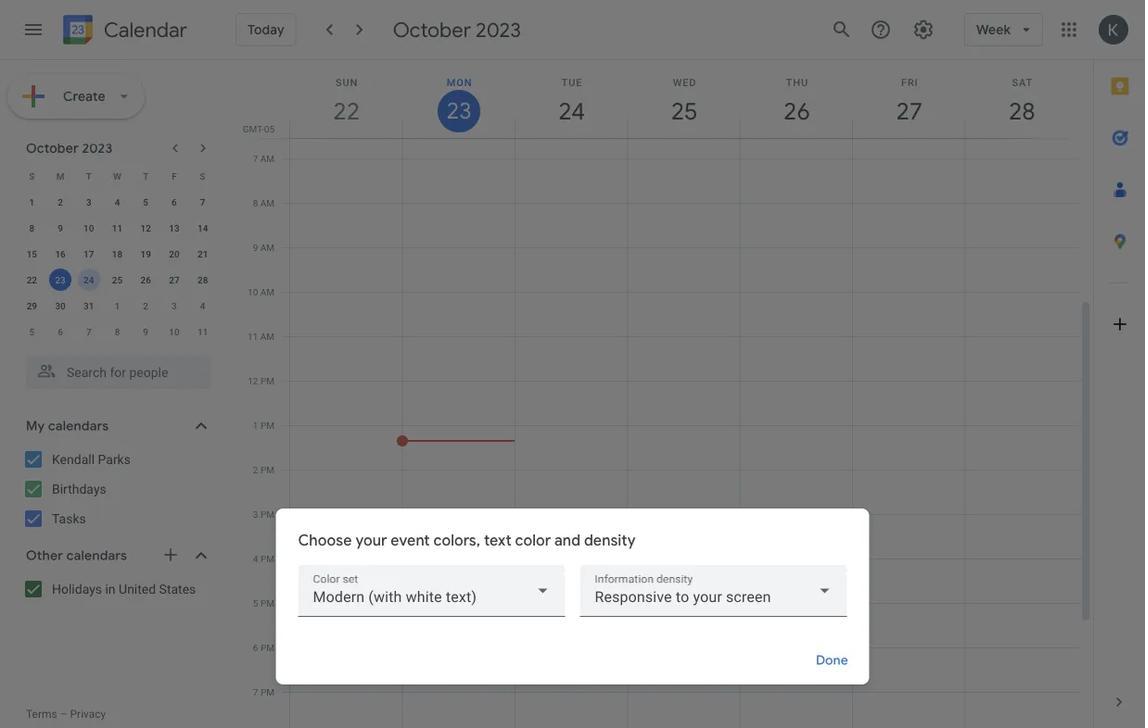 Task type: locate. For each thing, give the bounding box(es) containing it.
10 element
[[78, 217, 100, 239]]

4 up 5 pm
[[253, 554, 258, 565]]

2 vertical spatial 3
[[253, 509, 258, 520]]

2 horizontal spatial 10
[[248, 287, 258, 298]]

october 2023
[[393, 17, 521, 43], [26, 140, 113, 157]]

18 element
[[106, 243, 128, 265]]

2 up november 9 element
[[143, 300, 148, 312]]

5 up "6 pm"
[[253, 598, 258, 609]]

4 pm from the top
[[261, 509, 275, 520]]

1 column header from the left
[[289, 60, 403, 138]]

am down "8 am"
[[260, 242, 275, 253]]

1 row from the top
[[18, 163, 217, 189]]

1 horizontal spatial 9
[[143, 326, 148, 338]]

26
[[141, 275, 151, 286]]

today button
[[236, 13, 297, 46]]

1 vertical spatial 3
[[172, 300, 177, 312]]

1 for the november 1 element
[[115, 300, 120, 312]]

5 inside november 5 element
[[29, 326, 34, 338]]

5 row from the top
[[18, 267, 217, 293]]

gmt-
[[243, 123, 264, 134]]

row down 25 element
[[18, 293, 217, 319]]

row containing 1
[[18, 189, 217, 215]]

11 down november 4 element on the left
[[197, 326, 208, 338]]

am down 9 am
[[260, 287, 275, 298]]

am for 8 am
[[260, 198, 275, 209]]

today
[[248, 21, 284, 38]]

0 horizontal spatial s
[[29, 171, 35, 182]]

5 down 29 element
[[29, 326, 34, 338]]

0 horizontal spatial t
[[86, 171, 92, 182]]

november 1 element
[[106, 295, 128, 317]]

5 for november 5 element
[[29, 326, 34, 338]]

8 pm from the top
[[261, 687, 275, 698]]

5 column header from the left
[[740, 60, 853, 138]]

pm up 4 pm
[[261, 509, 275, 520]]

7
[[253, 153, 258, 164], [200, 197, 205, 208], [86, 326, 91, 338], [253, 687, 258, 698]]

calendars inside "dropdown button"
[[48, 418, 109, 435]]

november 6 element
[[49, 321, 71, 343]]

8 inside grid
[[253, 198, 258, 209]]

1 pm
[[253, 420, 275, 431]]

0 vertical spatial 2
[[58, 197, 63, 208]]

1 vertical spatial 2023
[[82, 140, 113, 157]]

calendars up "in"
[[66, 548, 127, 565]]

pm
[[261, 376, 275, 387], [261, 420, 275, 431], [261, 465, 275, 476], [261, 509, 275, 520], [261, 554, 275, 565], [261, 598, 275, 609], [261, 643, 275, 654], [261, 687, 275, 698]]

10 up 17
[[84, 223, 94, 234]]

12 for 12
[[141, 223, 151, 234]]

10 up 11 am
[[248, 287, 258, 298]]

t left f
[[143, 171, 149, 182]]

8 for november 8 element
[[115, 326, 120, 338]]

row down the november 1 element
[[18, 319, 217, 345]]

3
[[86, 197, 91, 208], [172, 300, 177, 312], [253, 509, 258, 520]]

calendars for my calendars
[[48, 418, 109, 435]]

3 inside grid
[[253, 509, 258, 520]]

2 vertical spatial 6
[[253, 643, 258, 654]]

colors,
[[434, 532, 481, 551]]

2 horizontal spatial 4
[[253, 554, 258, 565]]

0 horizontal spatial 9
[[58, 223, 63, 234]]

terms – privacy
[[26, 709, 106, 722]]

am up 12 pm
[[260, 331, 275, 342]]

0 vertical spatial calendars
[[48, 418, 109, 435]]

column header
[[289, 60, 403, 138], [402, 60, 516, 138], [515, 60, 628, 138], [627, 60, 741, 138], [740, 60, 853, 138], [852, 60, 966, 138], [965, 60, 1079, 138]]

1 horizontal spatial 3
[[172, 300, 177, 312]]

12 element
[[135, 217, 157, 239]]

None field
[[298, 566, 565, 618], [580, 566, 847, 618], [298, 566, 565, 618], [580, 566, 847, 618]]

8
[[253, 198, 258, 209], [29, 223, 34, 234], [115, 326, 120, 338]]

0 horizontal spatial 8
[[29, 223, 34, 234]]

5
[[143, 197, 148, 208], [29, 326, 34, 338], [253, 598, 258, 609]]

13
[[169, 223, 180, 234]]

november 3 element
[[163, 295, 185, 317]]

6 down 30 "element"
[[58, 326, 63, 338]]

23, today element
[[49, 269, 71, 291]]

1 horizontal spatial s
[[200, 171, 206, 182]]

24
[[84, 275, 94, 286]]

2 horizontal spatial 2
[[253, 465, 258, 476]]

3 am from the top
[[260, 242, 275, 253]]

7 row from the top
[[18, 319, 217, 345]]

7 for 7 pm
[[253, 687, 258, 698]]

10 inside grid
[[248, 287, 258, 298]]

1 vertical spatial 12
[[248, 376, 258, 387]]

1 vertical spatial 6
[[58, 326, 63, 338]]

12 up 19 at the top of the page
[[141, 223, 151, 234]]

row
[[18, 163, 217, 189], [18, 189, 217, 215], [18, 215, 217, 241], [18, 241, 217, 267], [18, 267, 217, 293], [18, 293, 217, 319], [18, 319, 217, 345]]

1 for 1 pm
[[253, 420, 258, 431]]

2 horizontal spatial 5
[[253, 598, 258, 609]]

7 column header from the left
[[965, 60, 1079, 138]]

9 inside november 9 element
[[143, 326, 148, 338]]

3 up the '10' element
[[86, 197, 91, 208]]

6 pm from the top
[[261, 598, 275, 609]]

2 horizontal spatial 8
[[253, 198, 258, 209]]

1 vertical spatial 10
[[248, 287, 258, 298]]

1 vertical spatial 2
[[143, 300, 148, 312]]

4
[[115, 197, 120, 208], [200, 300, 205, 312], [253, 554, 258, 565]]

12 inside october 2023 grid
[[141, 223, 151, 234]]

0 vertical spatial october
[[393, 17, 471, 43]]

row up 11 element
[[18, 163, 217, 189]]

24 cell
[[75, 267, 103, 293]]

november 10 element
[[163, 321, 185, 343]]

0 horizontal spatial 12
[[141, 223, 151, 234]]

9
[[58, 223, 63, 234], [253, 242, 258, 253], [143, 326, 148, 338]]

4 up november 11 element
[[200, 300, 205, 312]]

6 row from the top
[[18, 293, 217, 319]]

10
[[84, 223, 94, 234], [248, 287, 258, 298], [169, 326, 180, 338]]

row containing 5
[[18, 319, 217, 345]]

8 down the november 1 element
[[115, 326, 120, 338]]

november 7 element
[[78, 321, 100, 343]]

2 horizontal spatial 1
[[253, 420, 258, 431]]

s
[[29, 171, 35, 182], [200, 171, 206, 182]]

2 down m
[[58, 197, 63, 208]]

2 vertical spatial 5
[[253, 598, 258, 609]]

1 down 12 pm
[[253, 420, 258, 431]]

calendar element
[[59, 11, 187, 52]]

9 up 16 element
[[58, 223, 63, 234]]

0 horizontal spatial october
[[26, 140, 79, 157]]

t right m
[[86, 171, 92, 182]]

5 for 5 pm
[[253, 598, 258, 609]]

21
[[197, 249, 208, 260]]

october
[[393, 17, 471, 43], [26, 140, 79, 157]]

4 up 11 element
[[115, 197, 120, 208]]

6 up 7 pm
[[253, 643, 258, 654]]

0 horizontal spatial 1
[[29, 197, 34, 208]]

1 horizontal spatial 11
[[197, 326, 208, 338]]

support image
[[870, 19, 892, 41]]

row group
[[18, 189, 217, 345]]

2 row from the top
[[18, 189, 217, 215]]

6 up 13 element
[[172, 197, 177, 208]]

2023
[[476, 17, 521, 43], [82, 140, 113, 157]]

0 horizontal spatial 2
[[58, 197, 63, 208]]

6 for 6 pm
[[253, 643, 258, 654]]

done
[[816, 653, 849, 670]]

1 horizontal spatial 10
[[169, 326, 180, 338]]

4 row from the top
[[18, 241, 217, 267]]

pm up 2 pm
[[261, 420, 275, 431]]

2 vertical spatial 9
[[143, 326, 148, 338]]

0 horizontal spatial october 2023
[[26, 140, 113, 157]]

2 for november 2 "element" on the left top
[[143, 300, 148, 312]]

calendars inside dropdown button
[[66, 548, 127, 565]]

1 horizontal spatial october
[[393, 17, 471, 43]]

1 vertical spatial 1
[[115, 300, 120, 312]]

tab list
[[1094, 60, 1145, 677]]

11 element
[[106, 217, 128, 239]]

your
[[356, 532, 387, 551]]

pm for 1 pm
[[261, 420, 275, 431]]

0 vertical spatial 2023
[[476, 17, 521, 43]]

other
[[26, 548, 63, 565]]

5 pm from the top
[[261, 554, 275, 565]]

7 up 14 element
[[200, 197, 205, 208]]

pm down 1 pm
[[261, 465, 275, 476]]

pm for 7 pm
[[261, 687, 275, 698]]

0 vertical spatial 1
[[29, 197, 34, 208]]

2 pm from the top
[[261, 420, 275, 431]]

kendall parks
[[52, 452, 131, 467]]

3 for november 3 element at left
[[172, 300, 177, 312]]

6
[[172, 197, 177, 208], [58, 326, 63, 338], [253, 643, 258, 654]]

0 vertical spatial october 2023
[[393, 17, 521, 43]]

1 vertical spatial october 2023
[[26, 140, 113, 157]]

4 am from the top
[[260, 287, 275, 298]]

2 horizontal spatial 9
[[253, 242, 258, 253]]

1 horizontal spatial october 2023
[[393, 17, 521, 43]]

0 horizontal spatial 5
[[29, 326, 34, 338]]

10 down november 3 element at left
[[169, 326, 180, 338]]

row down "w"
[[18, 189, 217, 215]]

0 vertical spatial 5
[[143, 197, 148, 208]]

4 inside grid
[[253, 554, 258, 565]]

17 element
[[78, 243, 100, 265]]

1 horizontal spatial 4
[[200, 300, 205, 312]]

5 up 12 element
[[143, 197, 148, 208]]

pm up 7 pm
[[261, 643, 275, 654]]

2 horizontal spatial 6
[[253, 643, 258, 654]]

8 down "7 am"
[[253, 198, 258, 209]]

29 element
[[21, 295, 43, 317]]

main drawer image
[[22, 19, 45, 41]]

0 vertical spatial 8
[[253, 198, 258, 209]]

my
[[26, 418, 45, 435]]

0 vertical spatial 3
[[86, 197, 91, 208]]

0 horizontal spatial 6
[[58, 326, 63, 338]]

row down 11 element
[[18, 241, 217, 267]]

3 up 4 pm
[[253, 509, 258, 520]]

0 horizontal spatial 2023
[[82, 140, 113, 157]]

text
[[484, 532, 512, 551]]

2 horizontal spatial 3
[[253, 509, 258, 520]]

2 vertical spatial 4
[[253, 554, 258, 565]]

27
[[169, 275, 180, 286]]

0 horizontal spatial 10
[[84, 223, 94, 234]]

2 inside "element"
[[143, 300, 148, 312]]

2 horizontal spatial 11
[[248, 331, 258, 342]]

22 element
[[21, 269, 43, 291]]

26 element
[[135, 269, 157, 291]]

2
[[58, 197, 63, 208], [143, 300, 148, 312], [253, 465, 258, 476]]

november 5 element
[[21, 321, 43, 343]]

7 down 31 element
[[86, 326, 91, 338]]

7 down "6 pm"
[[253, 687, 258, 698]]

12
[[141, 223, 151, 234], [248, 376, 258, 387]]

22
[[27, 275, 37, 286]]

3 up november 10 element
[[172, 300, 177, 312]]

15
[[27, 249, 37, 260]]

1 horizontal spatial 12
[[248, 376, 258, 387]]

2 vertical spatial 1
[[253, 420, 258, 431]]

5 pm
[[253, 598, 275, 609]]

19
[[141, 249, 151, 260]]

12 down 11 am
[[248, 376, 258, 387]]

am down 05
[[260, 153, 275, 164]]

pm up 5 pm
[[261, 554, 275, 565]]

1 horizontal spatial 2
[[143, 300, 148, 312]]

11
[[112, 223, 123, 234], [197, 326, 208, 338], [248, 331, 258, 342]]

0 horizontal spatial 3
[[86, 197, 91, 208]]

1 horizontal spatial t
[[143, 171, 149, 182]]

2 down 1 pm
[[253, 465, 258, 476]]

1 up 15 element
[[29, 197, 34, 208]]

november 2 element
[[135, 295, 157, 317]]

5 am from the top
[[260, 331, 275, 342]]

my calendars list
[[4, 445, 230, 534]]

1
[[29, 197, 34, 208], [115, 300, 120, 312], [253, 420, 258, 431]]

s left m
[[29, 171, 35, 182]]

2 vertical spatial 2
[[253, 465, 258, 476]]

calendars
[[48, 418, 109, 435], [66, 548, 127, 565]]

11 up 18
[[112, 223, 123, 234]]

3 row from the top
[[18, 215, 217, 241]]

7 pm from the top
[[261, 643, 275, 654]]

calendar heading
[[100, 17, 187, 43]]

24 element
[[78, 269, 100, 291]]

grid
[[237, 60, 1093, 729]]

november 9 element
[[135, 321, 157, 343]]

0 horizontal spatial 11
[[112, 223, 123, 234]]

0 horizontal spatial 4
[[115, 197, 120, 208]]

12 pm
[[248, 376, 275, 387]]

11 down 10 am
[[248, 331, 258, 342]]

1 horizontal spatial 8
[[115, 326, 120, 338]]

t
[[86, 171, 92, 182], [143, 171, 149, 182]]

my calendars button
[[4, 412, 230, 441]]

am down "7 am"
[[260, 198, 275, 209]]

calendars up kendall
[[48, 418, 109, 435]]

pm up 1 pm
[[261, 376, 275, 387]]

31
[[84, 300, 94, 312]]

3 pm from the top
[[261, 465, 275, 476]]

my calendars
[[26, 418, 109, 435]]

2 vertical spatial 8
[[115, 326, 120, 338]]

done button
[[803, 639, 862, 684]]

m
[[56, 171, 64, 182]]

holidays in united states
[[52, 582, 196, 597]]

5 inside grid
[[253, 598, 258, 609]]

1 vertical spatial 4
[[200, 300, 205, 312]]

1 vertical spatial 5
[[29, 326, 34, 338]]

0 vertical spatial 9
[[58, 223, 63, 234]]

29
[[27, 300, 37, 312]]

gmt-05
[[243, 123, 275, 134]]

row containing s
[[18, 163, 217, 189]]

9 up 10 am
[[253, 242, 258, 253]]

8 up 15 element
[[29, 223, 34, 234]]

11 inside grid
[[248, 331, 258, 342]]

1 horizontal spatial 1
[[115, 300, 120, 312]]

0 vertical spatial 10
[[84, 223, 94, 234]]

row up the november 1 element
[[18, 267, 217, 293]]

s right f
[[200, 171, 206, 182]]

am
[[260, 153, 275, 164], [260, 198, 275, 209], [260, 242, 275, 253], [260, 287, 275, 298], [260, 331, 275, 342]]

2 am from the top
[[260, 198, 275, 209]]

1 pm from the top
[[261, 376, 275, 387]]

None search field
[[0, 349, 230, 390]]

0 vertical spatial 12
[[141, 223, 151, 234]]

0 vertical spatial 6
[[172, 197, 177, 208]]

pm for 5 pm
[[261, 598, 275, 609]]

10 for 10 am
[[248, 287, 258, 298]]

9 down november 2 "element" on the left top
[[143, 326, 148, 338]]

1 vertical spatial 9
[[253, 242, 258, 253]]

7 down gmt-
[[253, 153, 258, 164]]

11 am
[[248, 331, 275, 342]]

pm up "6 pm"
[[261, 598, 275, 609]]

1 vertical spatial calendars
[[66, 548, 127, 565]]

1 vertical spatial 8
[[29, 223, 34, 234]]

row up 18 element
[[18, 215, 217, 241]]

2 vertical spatial 10
[[169, 326, 180, 338]]

1 down 25 element
[[115, 300, 120, 312]]

–
[[60, 709, 67, 722]]

1 am from the top
[[260, 153, 275, 164]]

pm down "6 pm"
[[261, 687, 275, 698]]

november 8 element
[[106, 321, 128, 343]]



Task type: describe. For each thing, give the bounding box(es) containing it.
28
[[197, 275, 208, 286]]

am for 7 am
[[260, 153, 275, 164]]

states
[[159, 582, 196, 597]]

14 element
[[192, 217, 214, 239]]

23
[[55, 275, 66, 286]]

parks
[[98, 452, 131, 467]]

8 am
[[253, 198, 275, 209]]

8 for 8 am
[[253, 198, 258, 209]]

density
[[584, 532, 636, 551]]

privacy link
[[70, 709, 106, 722]]

2 s from the left
[[200, 171, 206, 182]]

30
[[55, 300, 66, 312]]

30 element
[[49, 295, 71, 317]]

15 element
[[21, 243, 43, 265]]

in
[[105, 582, 116, 597]]

4 for november 4 element on the left
[[200, 300, 205, 312]]

05
[[264, 123, 275, 134]]

7 am
[[253, 153, 275, 164]]

united
[[119, 582, 156, 597]]

row containing 29
[[18, 293, 217, 319]]

calendar
[[104, 17, 187, 43]]

pm for 6 pm
[[261, 643, 275, 654]]

9 for 9 am
[[253, 242, 258, 253]]

9 for november 9 element
[[143, 326, 148, 338]]

31 element
[[78, 295, 100, 317]]

calendars for other calendars
[[66, 548, 127, 565]]

row containing 22
[[18, 267, 217, 293]]

and
[[555, 532, 581, 551]]

birthdays
[[52, 482, 106, 497]]

1 horizontal spatial 5
[[143, 197, 148, 208]]

am for 11 am
[[260, 331, 275, 342]]

11 for 11 element
[[112, 223, 123, 234]]

am for 9 am
[[260, 242, 275, 253]]

pm for 4 pm
[[261, 554, 275, 565]]

november 11 element
[[192, 321, 214, 343]]

20 element
[[163, 243, 185, 265]]

0 vertical spatial 4
[[115, 197, 120, 208]]

25
[[112, 275, 123, 286]]

choose your event colors, text color and density
[[298, 532, 636, 551]]

6 column header from the left
[[852, 60, 966, 138]]

10 for the '10' element
[[84, 223, 94, 234]]

4 pm
[[253, 554, 275, 565]]

w
[[113, 171, 121, 182]]

2 column header from the left
[[402, 60, 516, 138]]

11 for 11 am
[[248, 331, 258, 342]]

choose
[[298, 532, 352, 551]]

other calendars button
[[4, 542, 230, 571]]

october 2023 grid
[[18, 163, 217, 345]]

6 pm
[[253, 643, 275, 654]]

19 element
[[135, 243, 157, 265]]

6 for "november 6" element
[[58, 326, 63, 338]]

2 pm
[[253, 465, 275, 476]]

1 s from the left
[[29, 171, 35, 182]]

23 cell
[[46, 267, 75, 293]]

terms
[[26, 709, 57, 722]]

row containing 8
[[18, 215, 217, 241]]

november 4 element
[[192, 295, 214, 317]]

f
[[172, 171, 177, 182]]

20
[[169, 249, 180, 260]]

holidays
[[52, 582, 102, 597]]

pm for 12 pm
[[261, 376, 275, 387]]

event
[[391, 532, 430, 551]]

row containing 15
[[18, 241, 217, 267]]

18
[[112, 249, 123, 260]]

28 element
[[192, 269, 214, 291]]

1 t from the left
[[86, 171, 92, 182]]

am for 10 am
[[260, 287, 275, 298]]

2 for 2 pm
[[253, 465, 258, 476]]

3 for 3 pm
[[253, 509, 258, 520]]

17
[[84, 249, 94, 260]]

1 vertical spatial october
[[26, 140, 79, 157]]

10 for november 10 element
[[169, 326, 180, 338]]

4 column header from the left
[[627, 60, 741, 138]]

3 column header from the left
[[515, 60, 628, 138]]

7 for 7 am
[[253, 153, 258, 164]]

7 for november 7 element
[[86, 326, 91, 338]]

7 pm
[[253, 687, 275, 698]]

11 for november 11 element
[[197, 326, 208, 338]]

terms link
[[26, 709, 57, 722]]

1 horizontal spatial 2023
[[476, 17, 521, 43]]

9 am
[[253, 242, 275, 253]]

2 t from the left
[[143, 171, 149, 182]]

row group containing 1
[[18, 189, 217, 345]]

14
[[197, 223, 208, 234]]

21 element
[[192, 243, 214, 265]]

13 element
[[163, 217, 185, 239]]

3 pm
[[253, 509, 275, 520]]

kendall
[[52, 452, 95, 467]]

privacy
[[70, 709, 106, 722]]

10 am
[[248, 287, 275, 298]]

grid containing gmt-05
[[237, 60, 1093, 729]]

pm for 3 pm
[[261, 509, 275, 520]]

pm for 2 pm
[[261, 465, 275, 476]]

25 element
[[106, 269, 128, 291]]

1 horizontal spatial 6
[[172, 197, 177, 208]]

choose your event colors, text color and density dialog
[[276, 509, 869, 686]]

other calendars
[[26, 548, 127, 565]]

4 for 4 pm
[[253, 554, 258, 565]]

tasks
[[52, 511, 86, 527]]

16 element
[[49, 243, 71, 265]]

color
[[515, 532, 551, 551]]

16
[[55, 249, 66, 260]]

27 element
[[163, 269, 185, 291]]

12 for 12 pm
[[248, 376, 258, 387]]



Task type: vqa. For each thing, say whether or not it's contained in the screenshot.


